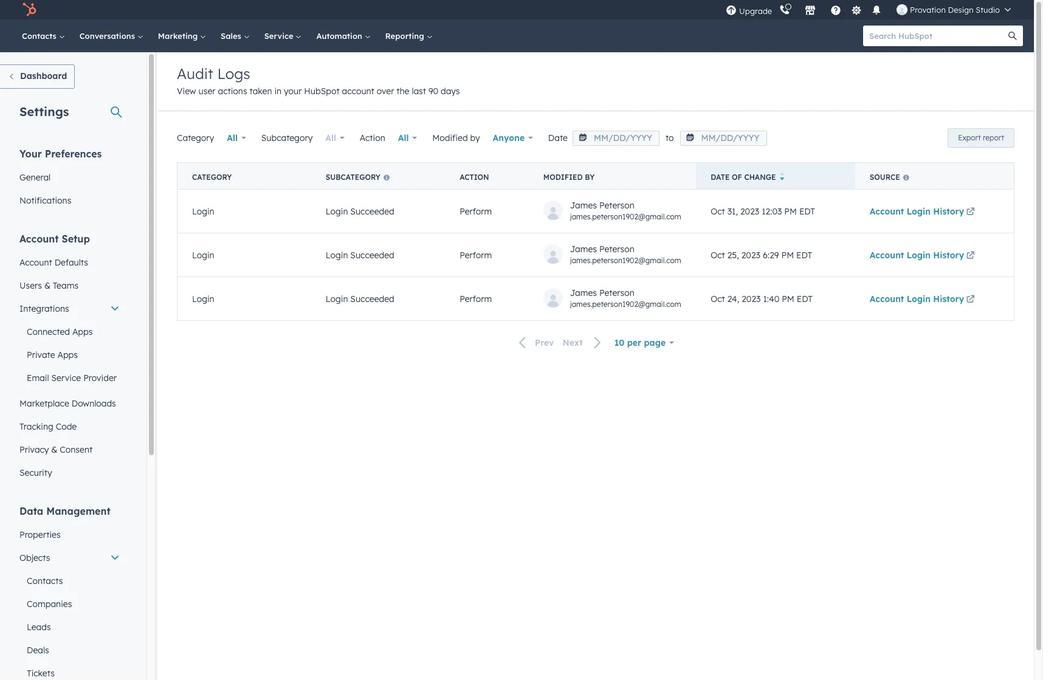 Task type: locate. For each thing, give the bounding box(es) containing it.
edt right 6:29
[[796, 250, 812, 260]]

1 vertical spatial login succeeded
[[326, 250, 394, 260]]

hubspot image
[[22, 2, 36, 17]]

1 vertical spatial james.peterson1902@gmail.com
[[570, 256, 681, 265]]

2 login succeeded from the top
[[326, 250, 394, 260]]

1 account login history link from the top
[[870, 206, 977, 217]]

0 vertical spatial subcategory
[[261, 133, 313, 143]]

2 perform from the top
[[460, 250, 492, 260]]

1 login succeeded from the top
[[326, 206, 394, 217]]

contacts link
[[15, 19, 72, 52], [12, 570, 127, 593]]

setup
[[62, 233, 90, 245]]

notifications image
[[871, 5, 882, 16]]

contacts down hubspot link at the left top of page
[[22, 31, 59, 41]]

oct 31, 2023 12:03 pm edt
[[711, 206, 815, 217]]

0 horizontal spatial modified
[[432, 133, 468, 143]]

3 succeeded from the top
[[350, 293, 394, 304]]

private
[[27, 350, 55, 360]]

properties
[[19, 529, 61, 540]]

0 vertical spatial contacts link
[[15, 19, 72, 52]]

edt for oct 25, 2023 6:29 pm edt
[[796, 250, 812, 260]]

0 vertical spatial modified
[[432, 133, 468, 143]]

2023 right "24,"
[[742, 293, 761, 304]]

service right sales link
[[264, 31, 296, 41]]

link opens in a new window image
[[966, 208, 975, 217], [966, 251, 975, 260], [966, 295, 975, 304], [966, 295, 975, 304]]

0 horizontal spatial modified by
[[432, 133, 480, 143]]

settings image
[[851, 5, 862, 16]]

Search HubSpot search field
[[863, 26, 1012, 46]]

0 vertical spatial peterson
[[599, 200, 635, 211]]

1 vertical spatial apps
[[57, 350, 78, 360]]

account for oct 25, 2023 6:29 pm edt
[[870, 250, 904, 260]]

2 vertical spatial perform
[[460, 293, 492, 304]]

account defaults link
[[12, 251, 127, 274]]

2 vertical spatial account login history
[[870, 293, 964, 304]]

james peterson james.peterson1902@gmail.com for oct 31, 2023 12:03 pm edt
[[570, 200, 681, 221]]

1 vertical spatial service
[[51, 373, 81, 384]]

tickets link
[[12, 662, 127, 680]]

service
[[264, 31, 296, 41], [51, 373, 81, 384]]

1 vertical spatial 2023
[[741, 250, 761, 260]]

perform for oct 31, 2023 12:03 pm edt
[[460, 206, 492, 217]]

1 peterson from the top
[[599, 200, 635, 211]]

oct left "24,"
[[711, 293, 725, 304]]

security link
[[12, 461, 127, 484]]

prev button
[[512, 335, 558, 351]]

login succeeded for oct 25, 2023 6:29 pm edt
[[326, 250, 394, 260]]

1 perform from the top
[[460, 206, 492, 217]]

data
[[19, 505, 43, 517]]

2 vertical spatial edt
[[797, 293, 813, 304]]

calling icon image
[[779, 5, 790, 16]]

1 vertical spatial action
[[460, 173, 489, 182]]

descending sort. press to sort ascending. element
[[780, 172, 784, 182]]

menu
[[725, 0, 1019, 19]]

edt for oct 31, 2023 12:03 pm edt
[[799, 206, 815, 217]]

modified
[[432, 133, 468, 143], [543, 173, 583, 182]]

1 james from the top
[[570, 200, 597, 211]]

2 vertical spatial james
[[570, 288, 597, 298]]

1 james peterson james.peterson1902@gmail.com from the top
[[570, 200, 681, 221]]

all button down actions
[[219, 126, 254, 150]]

0 vertical spatial edt
[[799, 206, 815, 217]]

2 vertical spatial 2023
[[742, 293, 761, 304]]

provation
[[910, 5, 946, 15]]

2 history from the top
[[933, 250, 964, 260]]

3 oct from the top
[[711, 293, 725, 304]]

0 vertical spatial login succeeded
[[326, 206, 394, 217]]

service down private apps link
[[51, 373, 81, 384]]

studio
[[976, 5, 1000, 15]]

succeeded for oct 31, 2023 12:03 pm edt
[[350, 206, 394, 217]]

2023 right 25,
[[741, 250, 761, 260]]

account login history
[[870, 206, 964, 217], [870, 250, 964, 260], [870, 293, 964, 304]]

search image
[[1009, 32, 1017, 40]]

account for oct 24, 2023 1:40 pm edt
[[870, 293, 904, 304]]

tracking
[[19, 421, 53, 432]]

0 horizontal spatial by
[[470, 133, 480, 143]]

1 vertical spatial account login history link
[[870, 250, 977, 260]]

contacts link down hubspot link at the left top of page
[[15, 19, 72, 52]]

1 horizontal spatial service
[[264, 31, 296, 41]]

oct for oct 31, 2023 12:03 pm edt
[[711, 206, 725, 217]]

0 vertical spatial succeeded
[[350, 206, 394, 217]]

history for oct 24, 2023 1:40 pm edt
[[933, 293, 964, 304]]

by left anyone at top
[[470, 133, 480, 143]]

0 vertical spatial account login history
[[870, 206, 964, 217]]

0 vertical spatial 2023
[[740, 206, 759, 217]]

0 vertical spatial history
[[933, 206, 964, 217]]

users
[[19, 280, 42, 291]]

0 vertical spatial modified by
[[432, 133, 480, 143]]

account login history link
[[870, 206, 977, 217], [870, 250, 977, 260], [870, 293, 977, 304]]

& inside privacy & consent link
[[51, 444, 57, 455]]

2 vertical spatial succeeded
[[350, 293, 394, 304]]

2 vertical spatial login succeeded
[[326, 293, 394, 304]]

account login history link for oct 25, 2023 6:29 pm edt
[[870, 250, 977, 260]]

2 peterson from the top
[[599, 244, 635, 255]]

1 vertical spatial by
[[585, 173, 595, 182]]

oct for oct 24, 2023 1:40 pm edt
[[711, 293, 725, 304]]

action down anyone popup button
[[460, 173, 489, 182]]

2023 right '31,'
[[740, 206, 759, 217]]

all for subcategory
[[325, 133, 336, 143]]

james peterson james.peterson1902@gmail.com for oct 25, 2023 6:29 pm edt
[[570, 244, 681, 265]]

2 all button from the left
[[318, 126, 352, 150]]

all button for category
[[219, 126, 254, 150]]

oct left 25,
[[711, 250, 725, 260]]

2 horizontal spatial all button
[[390, 126, 425, 150]]

0 vertical spatial account login history link
[[870, 206, 977, 217]]

0 vertical spatial james
[[570, 200, 597, 211]]

account
[[870, 206, 904, 217], [19, 233, 59, 245], [870, 250, 904, 260], [19, 257, 52, 268], [870, 293, 904, 304]]

contacts link for conversations link
[[15, 19, 72, 52]]

james.peterson1902@gmail.com for oct 24, 2023 1:40 pm edt
[[570, 300, 681, 309]]

0 horizontal spatial service
[[51, 373, 81, 384]]

sales link
[[213, 19, 257, 52]]

pm right 1:40
[[782, 293, 794, 304]]

1 horizontal spatial modified
[[543, 173, 583, 182]]

james for oct 31, 2023 12:03 pm edt
[[570, 200, 597, 211]]

contacts inside data management element
[[27, 576, 63, 587]]

upgrade image
[[726, 5, 737, 16]]

your preferences element
[[12, 147, 127, 212]]

general
[[19, 172, 51, 183]]

account login history link for oct 24, 2023 1:40 pm edt
[[870, 293, 977, 304]]

0 horizontal spatial &
[[44, 280, 50, 291]]

per
[[627, 337, 641, 348]]

service link
[[257, 19, 309, 52]]

& right privacy
[[51, 444, 57, 455]]

1 vertical spatial edt
[[796, 250, 812, 260]]

6:29
[[763, 250, 779, 260]]

1 all button from the left
[[219, 126, 254, 150]]

1 horizontal spatial action
[[460, 173, 489, 182]]

by down mm/dd/yyyy text field
[[585, 173, 595, 182]]

all button
[[219, 126, 254, 150], [318, 126, 352, 150], [390, 126, 425, 150]]

edt right the 12:03
[[799, 206, 815, 217]]

2 vertical spatial peterson
[[599, 288, 635, 298]]

1 vertical spatial oct
[[711, 250, 725, 260]]

3 james.peterson1902@gmail.com from the top
[[570, 300, 681, 309]]

2 account login history link from the top
[[870, 250, 977, 260]]

3 account login history from the top
[[870, 293, 964, 304]]

1 horizontal spatial subcategory
[[326, 173, 380, 182]]

1 succeeded from the top
[[350, 206, 394, 217]]

login
[[192, 206, 214, 217], [326, 206, 348, 217], [907, 206, 931, 217], [192, 250, 214, 260], [326, 250, 348, 260], [907, 250, 931, 260], [192, 293, 214, 304], [326, 293, 348, 304], [907, 293, 931, 304]]

1 vertical spatial date
[[711, 173, 730, 182]]

menu containing provation design studio
[[725, 0, 1019, 19]]

0 horizontal spatial action
[[360, 133, 385, 143]]

james.peterson1902@gmail.com
[[570, 212, 681, 221], [570, 256, 681, 265], [570, 300, 681, 309]]

date left of on the top right
[[711, 173, 730, 182]]

2 james.peterson1902@gmail.com from the top
[[570, 256, 681, 265]]

10 per page
[[614, 337, 666, 348]]

help button
[[826, 0, 846, 19]]

leads link
[[12, 616, 127, 639]]

date for date
[[548, 133, 568, 143]]

all down the
[[398, 133, 409, 143]]

contacts link for "companies" link
[[12, 570, 127, 593]]

pm for 1:40
[[782, 293, 794, 304]]

1 james.peterson1902@gmail.com from the top
[[570, 212, 681, 221]]

pm
[[784, 206, 797, 217], [781, 250, 794, 260], [782, 293, 794, 304]]

private apps link
[[12, 343, 127, 367]]

perform
[[460, 206, 492, 217], [460, 250, 492, 260], [460, 293, 492, 304]]

0 vertical spatial pm
[[784, 206, 797, 217]]

1 vertical spatial subcategory
[[326, 173, 380, 182]]

1 vertical spatial &
[[51, 444, 57, 455]]

1 vertical spatial modified by
[[543, 173, 595, 182]]

1 horizontal spatial date
[[711, 173, 730, 182]]

general link
[[12, 166, 127, 189]]

provation design studio button
[[889, 0, 1018, 19]]

3 login succeeded from the top
[[326, 293, 394, 304]]

marketing link
[[151, 19, 213, 52]]

2023 for 31,
[[740, 206, 759, 217]]

date inside button
[[711, 173, 730, 182]]

2 vertical spatial account login history link
[[870, 293, 977, 304]]

1 horizontal spatial all button
[[318, 126, 352, 150]]

2 succeeded from the top
[[350, 250, 394, 260]]

3 perform from the top
[[460, 293, 492, 304]]

2 all from the left
[[325, 133, 336, 143]]

automation link
[[309, 19, 378, 52]]

history
[[933, 206, 964, 217], [933, 250, 964, 260], [933, 293, 964, 304]]

& inside users & teams link
[[44, 280, 50, 291]]

contacts link up companies
[[12, 570, 127, 593]]

& right users
[[44, 280, 50, 291]]

0 horizontal spatial all button
[[219, 126, 254, 150]]

account setup element
[[12, 232, 127, 484]]

hubspot link
[[15, 2, 46, 17]]

login succeeded
[[326, 206, 394, 217], [326, 250, 394, 260], [326, 293, 394, 304]]

2 vertical spatial james.peterson1902@gmail.com
[[570, 300, 681, 309]]

1 vertical spatial contacts
[[27, 576, 63, 587]]

0 horizontal spatial date
[[548, 133, 568, 143]]

descending sort. press to sort ascending. image
[[780, 172, 784, 181]]

3 account login history link from the top
[[870, 293, 977, 304]]

peterson for oct 24, 2023 1:40 pm edt
[[599, 288, 635, 298]]

0 vertical spatial james peterson james.peterson1902@gmail.com
[[570, 200, 681, 221]]

0 vertical spatial oct
[[711, 206, 725, 217]]

1 horizontal spatial by
[[585, 173, 595, 182]]

tracking code link
[[12, 415, 127, 438]]

succeeded for oct 24, 2023 1:40 pm edt
[[350, 293, 394, 304]]

email service provider
[[27, 373, 117, 384]]

90
[[429, 86, 438, 97]]

marketplace
[[19, 398, 69, 409]]

management
[[46, 505, 110, 517]]

1 vertical spatial contacts link
[[12, 570, 127, 593]]

1 oct from the top
[[711, 206, 725, 217]]

contacts up companies
[[27, 576, 63, 587]]

0 vertical spatial &
[[44, 280, 50, 291]]

2 james from the top
[[570, 244, 597, 255]]

3 james from the top
[[570, 288, 597, 298]]

12:03
[[762, 206, 782, 217]]

3 all from the left
[[398, 133, 409, 143]]

edt right 1:40
[[797, 293, 813, 304]]

all down hubspot
[[325, 133, 336, 143]]

action down over
[[360, 133, 385, 143]]

sales
[[221, 31, 244, 41]]

pm right the 12:03
[[784, 206, 797, 217]]

privacy
[[19, 444, 49, 455]]

account defaults
[[19, 257, 88, 268]]

1 horizontal spatial &
[[51, 444, 57, 455]]

2 vertical spatial history
[[933, 293, 964, 304]]

1 vertical spatial succeeded
[[350, 250, 394, 260]]

3 james peterson james.peterson1902@gmail.com from the top
[[570, 288, 681, 309]]

&
[[44, 280, 50, 291], [51, 444, 57, 455]]

1 vertical spatial pm
[[781, 250, 794, 260]]

email
[[27, 373, 49, 384]]

2 vertical spatial james peterson james.peterson1902@gmail.com
[[570, 288, 681, 309]]

0 vertical spatial date
[[548, 133, 568, 143]]

1 history from the top
[[933, 206, 964, 217]]

automation
[[316, 31, 365, 41]]

all button down the
[[390, 126, 425, 150]]

apps down the connected apps link
[[57, 350, 78, 360]]

date for date of change
[[711, 173, 730, 182]]

0 vertical spatial action
[[360, 133, 385, 143]]

1 vertical spatial history
[[933, 250, 964, 260]]

1 vertical spatial account login history
[[870, 250, 964, 260]]

1 vertical spatial perform
[[460, 250, 492, 260]]

0 vertical spatial perform
[[460, 206, 492, 217]]

contacts
[[22, 31, 59, 41], [27, 576, 63, 587]]

pm right 6:29
[[781, 250, 794, 260]]

category
[[177, 133, 214, 143], [192, 173, 232, 182]]

users & teams link
[[12, 274, 127, 297]]

change
[[744, 173, 776, 182]]

apps up private apps link
[[72, 326, 93, 337]]

1 account login history from the top
[[870, 206, 964, 217]]

31,
[[727, 206, 738, 217]]

10 per page button
[[609, 331, 680, 355]]

date right anyone popup button
[[548, 133, 568, 143]]

link opens in a new window image
[[966, 208, 975, 217], [966, 251, 975, 260]]

3 history from the top
[[933, 293, 964, 304]]

1 horizontal spatial modified by
[[543, 173, 595, 182]]

2 account login history from the top
[[870, 250, 964, 260]]

0 vertical spatial james.peterson1902@gmail.com
[[570, 212, 681, 221]]

2 oct from the top
[[711, 250, 725, 260]]

next
[[563, 337, 583, 348]]

1 vertical spatial james peterson james.peterson1902@gmail.com
[[570, 244, 681, 265]]

oct left '31,'
[[711, 206, 725, 217]]

calling icon button
[[775, 2, 795, 18]]

2 vertical spatial oct
[[711, 293, 725, 304]]

1 vertical spatial james
[[570, 244, 597, 255]]

peterson
[[599, 200, 635, 211], [599, 244, 635, 255], [599, 288, 635, 298]]

2023
[[740, 206, 759, 217], [741, 250, 761, 260], [742, 293, 761, 304]]

3 all button from the left
[[390, 126, 425, 150]]

0 horizontal spatial all
[[227, 133, 238, 143]]

0 vertical spatial apps
[[72, 326, 93, 337]]

2023 for 24,
[[742, 293, 761, 304]]

0 vertical spatial link opens in a new window image
[[966, 208, 975, 217]]

1 horizontal spatial all
[[325, 133, 336, 143]]

marketing
[[158, 31, 200, 41]]

action
[[360, 133, 385, 143], [460, 173, 489, 182]]

all down actions
[[227, 133, 238, 143]]

subcategory
[[261, 133, 313, 143], [326, 173, 380, 182]]

1 vertical spatial peterson
[[599, 244, 635, 255]]

apps for connected apps
[[72, 326, 93, 337]]

2 horizontal spatial all
[[398, 133, 409, 143]]

history for oct 31, 2023 12:03 pm edt
[[933, 206, 964, 217]]

1 vertical spatial modified
[[543, 173, 583, 182]]

james for oct 25, 2023 6:29 pm edt
[[570, 244, 597, 255]]

2 vertical spatial pm
[[782, 293, 794, 304]]

3 peterson from the top
[[599, 288, 635, 298]]

2 james peterson james.peterson1902@gmail.com from the top
[[570, 244, 681, 265]]

all button down hubspot
[[318, 126, 352, 150]]

1 all from the left
[[227, 133, 238, 143]]

1 vertical spatial link opens in a new window image
[[966, 251, 975, 260]]



Task type: vqa. For each thing, say whether or not it's contained in the screenshot.


Task type: describe. For each thing, give the bounding box(es) containing it.
user
[[199, 86, 216, 97]]

preferences
[[45, 148, 102, 160]]

1 vertical spatial category
[[192, 173, 232, 182]]

companies
[[27, 599, 72, 610]]

privacy & consent
[[19, 444, 92, 455]]

perform for oct 25, 2023 6:29 pm edt
[[460, 250, 492, 260]]

design
[[948, 5, 974, 15]]

login succeeded for oct 24, 2023 1:40 pm edt
[[326, 293, 394, 304]]

security
[[19, 467, 52, 478]]

marketplaces button
[[798, 0, 823, 19]]

date of change button
[[696, 163, 855, 189]]

MM/DD/YYYY text field
[[573, 131, 660, 146]]

0 vertical spatial contacts
[[22, 31, 59, 41]]

2023 for 25,
[[741, 250, 761, 260]]

hubspot
[[304, 86, 340, 97]]

export report button
[[948, 128, 1015, 148]]

all for category
[[227, 133, 238, 143]]

account login history for oct 24, 2023 1:40 pm edt
[[870, 293, 964, 304]]

page
[[644, 337, 666, 348]]

dashboard
[[20, 71, 67, 81]]

account for oct 31, 2023 12:03 pm edt
[[870, 206, 904, 217]]

marketplace downloads
[[19, 398, 116, 409]]

james.peterson1902@gmail.com for oct 25, 2023 6:29 pm edt
[[570, 256, 681, 265]]

1 link opens in a new window image from the top
[[966, 208, 975, 217]]

settings link
[[849, 3, 864, 16]]

oct for oct 25, 2023 6:29 pm edt
[[711, 250, 725, 260]]

0 vertical spatial by
[[470, 133, 480, 143]]

account login history for oct 25, 2023 6:29 pm edt
[[870, 250, 964, 260]]

users & teams
[[19, 280, 78, 291]]

over
[[377, 86, 394, 97]]

apps for private apps
[[57, 350, 78, 360]]

james.peterson1902@gmail.com for oct 31, 2023 12:03 pm edt
[[570, 212, 681, 221]]

0 vertical spatial category
[[177, 133, 214, 143]]

2 link opens in a new window image from the top
[[966, 251, 975, 260]]

peterson for oct 31, 2023 12:03 pm edt
[[599, 200, 635, 211]]

export
[[958, 133, 981, 142]]

all button for action
[[390, 126, 425, 150]]

integrations button
[[12, 297, 127, 320]]

tracking code
[[19, 421, 77, 432]]

connected apps
[[27, 326, 93, 337]]

account
[[342, 86, 374, 97]]

in
[[274, 86, 282, 97]]

peterson for oct 25, 2023 6:29 pm edt
[[599, 244, 635, 255]]

provider
[[83, 373, 117, 384]]

actions
[[218, 86, 247, 97]]

& for users
[[44, 280, 50, 291]]

james peterson image
[[897, 4, 908, 15]]

your preferences
[[19, 148, 102, 160]]

audit
[[177, 64, 213, 83]]

10
[[614, 337, 625, 348]]

james for oct 24, 2023 1:40 pm edt
[[570, 288, 597, 298]]

account login history link for oct 31, 2023 12:03 pm edt
[[870, 206, 977, 217]]

the
[[397, 86, 409, 97]]

0 horizontal spatial subcategory
[[261, 133, 313, 143]]

all button for subcategory
[[318, 126, 352, 150]]

upgrade
[[739, 6, 772, 16]]

notifications link
[[12, 189, 127, 212]]

privacy & consent link
[[12, 438, 127, 461]]

account login history for oct 31, 2023 12:03 pm edt
[[870, 206, 964, 217]]

all for action
[[398, 133, 409, 143]]

defaults
[[55, 257, 88, 268]]

deals link
[[12, 639, 127, 662]]

james peterson james.peterson1902@gmail.com for oct 24, 2023 1:40 pm edt
[[570, 288, 681, 309]]

oct 25, 2023 6:29 pm edt
[[711, 250, 812, 260]]

history for oct 25, 2023 6:29 pm edt
[[933, 250, 964, 260]]

report
[[983, 133, 1004, 142]]

conversations link
[[72, 19, 151, 52]]

notifications button
[[866, 0, 887, 19]]

provation design studio
[[910, 5, 1000, 15]]

objects
[[19, 553, 50, 564]]

source
[[870, 173, 900, 182]]

date of change
[[711, 173, 776, 182]]

taken
[[250, 86, 272, 97]]

login succeeded for oct 31, 2023 12:03 pm edt
[[326, 206, 394, 217]]

properties link
[[12, 523, 127, 547]]

anyone button
[[485, 126, 541, 150]]

pm for 6:29
[[781, 250, 794, 260]]

marketplaces image
[[805, 5, 816, 16]]

MM/DD/YYYY text field
[[680, 131, 767, 146]]

anyone
[[493, 133, 525, 143]]

account setup
[[19, 233, 90, 245]]

perform for oct 24, 2023 1:40 pm edt
[[460, 293, 492, 304]]

pagination navigation
[[512, 335, 609, 351]]

logs
[[217, 64, 250, 83]]

view
[[177, 86, 196, 97]]

next button
[[558, 335, 609, 351]]

connected apps link
[[12, 320, 127, 343]]

tickets
[[27, 668, 55, 679]]

0 vertical spatial service
[[264, 31, 296, 41]]

24,
[[727, 293, 739, 304]]

dashboard link
[[0, 64, 75, 89]]

succeeded for oct 25, 2023 6:29 pm edt
[[350, 250, 394, 260]]

search button
[[1002, 26, 1023, 46]]

edt for oct 24, 2023 1:40 pm edt
[[797, 293, 813, 304]]

days
[[441, 86, 460, 97]]

pm for 12:03
[[784, 206, 797, 217]]

marketplace downloads link
[[12, 392, 127, 415]]

& for privacy
[[51, 444, 57, 455]]

your
[[19, 148, 42, 160]]

your
[[284, 86, 302, 97]]

code
[[56, 421, 77, 432]]

private apps
[[27, 350, 78, 360]]

consent
[[60, 444, 92, 455]]

data management
[[19, 505, 110, 517]]

teams
[[53, 280, 78, 291]]

objects button
[[12, 547, 127, 570]]

reporting link
[[378, 19, 440, 52]]

notifications
[[19, 195, 71, 206]]

downloads
[[72, 398, 116, 409]]

service inside 'account setup' element
[[51, 373, 81, 384]]

companies link
[[12, 593, 127, 616]]

export report
[[958, 133, 1004, 142]]

of
[[732, 173, 742, 182]]

help image
[[830, 5, 841, 16]]

audit logs view user actions taken in your hubspot account over the last 90 days
[[177, 64, 460, 97]]

oct 24, 2023 1:40 pm edt
[[711, 293, 813, 304]]

leads
[[27, 622, 51, 633]]

data management element
[[12, 505, 127, 680]]



